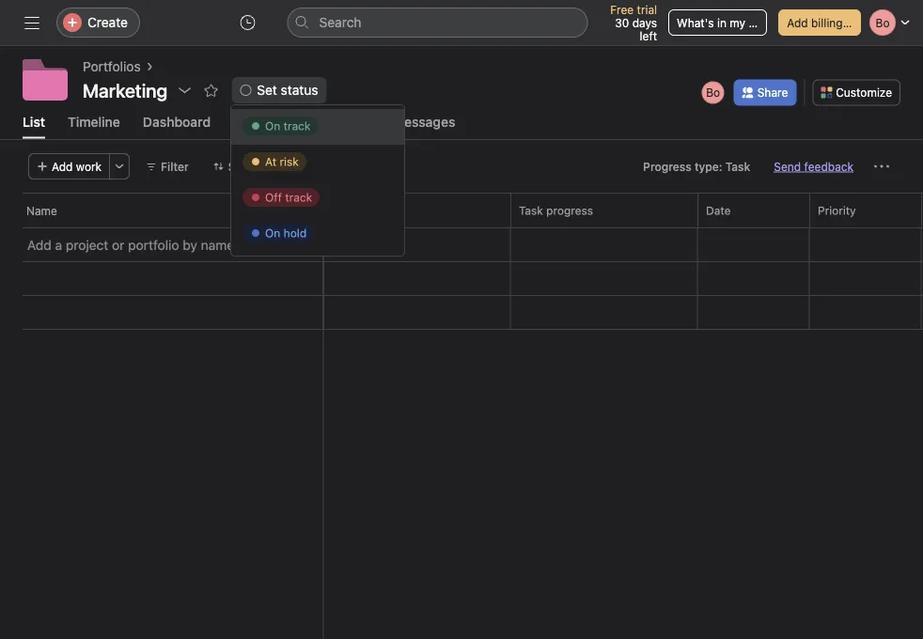 Task type: vqa. For each thing, say whether or not it's contained in the screenshot.
Share button at the right top
yes



Task type: locate. For each thing, give the bounding box(es) containing it.
bo
[[707, 86, 721, 99]]

on up at
[[265, 119, 281, 133]]

0 vertical spatial task
[[726, 160, 751, 173]]

track inside menu item
[[284, 119, 311, 133]]

status
[[281, 82, 318, 98]]

at
[[265, 155, 277, 168]]

by
[[183, 237, 197, 253]]

search
[[319, 15, 362, 30]]

track down status
[[284, 119, 311, 133]]

set status button
[[232, 77, 327, 103]]

project
[[66, 237, 108, 253]]

what's in my trial?
[[677, 16, 775, 29]]

0 horizontal spatial progress
[[233, 114, 289, 129]]

on left hold
[[265, 227, 281, 240]]

send feedback
[[774, 160, 854, 173]]

progress
[[233, 114, 289, 129], [643, 160, 692, 173]]

add billing info button
[[779, 9, 866, 36]]

task progress
[[519, 204, 593, 217]]

1 horizontal spatial add
[[52, 160, 73, 173]]

track right off
[[285, 191, 312, 204]]

0 vertical spatial track
[[284, 119, 311, 133]]

1 vertical spatial on
[[265, 227, 281, 240]]

history image
[[240, 15, 255, 30]]

search button
[[287, 8, 588, 38]]

add inside button
[[787, 16, 808, 29]]

add inside button
[[52, 160, 73, 173]]

progress
[[546, 204, 593, 217]]

1 row from the top
[[0, 193, 924, 227]]

0 vertical spatial on
[[265, 119, 281, 133]]

add for add work
[[52, 160, 73, 173]]

add a project or portfolio by name row
[[0, 227, 924, 262]]

set status
[[257, 82, 318, 98]]

marketing
[[83, 79, 168, 101]]

what's in my trial? button
[[669, 9, 775, 36]]

dashboard
[[143, 114, 211, 129]]

add
[[787, 16, 808, 29], [52, 160, 73, 173], [27, 237, 52, 253]]

task right type:
[[726, 160, 751, 173]]

risk
[[280, 155, 299, 168]]

type:
[[695, 160, 723, 173]]

0 vertical spatial add
[[787, 16, 808, 29]]

on inside menu item
[[265, 119, 281, 133]]

filter
[[161, 160, 189, 173]]

dashboard link
[[143, 114, 211, 139]]

feedback
[[805, 160, 854, 173]]

more actions image
[[875, 159, 890, 174]]

progress left type:
[[643, 160, 692, 173]]

1 vertical spatial progress
[[643, 160, 692, 173]]

add left a
[[27, 237, 52, 253]]

progress down set
[[233, 114, 289, 129]]

1 horizontal spatial task
[[726, 160, 751, 173]]

1 vertical spatial track
[[285, 191, 312, 204]]

share
[[758, 86, 788, 99]]

2 on from the top
[[265, 227, 281, 240]]

2 horizontal spatial add
[[787, 16, 808, 29]]

0 vertical spatial progress
[[233, 114, 289, 129]]

a
[[55, 237, 62, 253]]

progress for progress type: task
[[643, 160, 692, 173]]

add inside 'row'
[[27, 237, 52, 253]]

set
[[257, 82, 277, 98]]

filter button
[[137, 153, 197, 179]]

name
[[26, 204, 57, 217]]

1 horizontal spatial progress
[[643, 160, 692, 173]]

search list box
[[287, 8, 588, 38]]

on hold
[[265, 227, 307, 240]]

1 vertical spatial add
[[52, 160, 73, 173]]

add left billing at the right top of the page
[[787, 16, 808, 29]]

name
[[201, 237, 234, 253]]

2 vertical spatial add
[[27, 237, 52, 253]]

row
[[0, 193, 924, 227], [0, 226, 924, 228], [0, 261, 924, 296], [0, 295, 924, 330]]

portfolios link
[[83, 56, 141, 77]]

add left work
[[52, 160, 73, 173]]

track
[[284, 119, 311, 133], [285, 191, 312, 204]]

30
[[615, 16, 630, 29]]

customize button
[[813, 79, 901, 106]]

add for add billing info
[[787, 16, 808, 29]]

0 horizontal spatial add
[[27, 237, 52, 253]]

portfolio
[[128, 237, 179, 253]]

on
[[265, 119, 281, 133], [265, 227, 281, 240]]

customize
[[836, 86, 893, 99]]

add billing info
[[787, 16, 866, 29]]

1 on from the top
[[265, 119, 281, 133]]

workload
[[311, 114, 370, 129]]

progress inside dropdown button
[[643, 160, 692, 173]]

0 horizontal spatial task
[[519, 204, 543, 217]]

more actions image
[[114, 161, 125, 172]]

task left progress
[[519, 204, 543, 217]]

on for on hold
[[265, 227, 281, 240]]

task
[[726, 160, 751, 173], [519, 204, 543, 217]]



Task type: describe. For each thing, give the bounding box(es) containing it.
progress type: task
[[643, 160, 751, 173]]

create
[[87, 15, 128, 30]]

messages link
[[393, 114, 456, 139]]

timeline link
[[68, 114, 120, 139]]

portfolios
[[83, 59, 141, 74]]

list link
[[23, 114, 45, 139]]

timeline
[[68, 114, 120, 129]]

progress link
[[233, 114, 289, 139]]

2 row from the top
[[0, 226, 924, 228]]

progress type: task button
[[635, 153, 759, 179]]

track for on track
[[284, 119, 311, 133]]

off
[[265, 191, 282, 204]]

off track
[[265, 191, 312, 204]]

free trial 30 days left
[[611, 3, 658, 42]]

4 row from the top
[[0, 295, 924, 330]]

billing
[[812, 16, 843, 29]]

1 vertical spatial task
[[519, 204, 543, 217]]

on track
[[265, 119, 311, 133]]

expand sidebar image
[[24, 15, 40, 30]]

free
[[611, 3, 634, 16]]

3 row from the top
[[0, 261, 924, 296]]

workload link
[[311, 114, 370, 139]]

left
[[640, 29, 658, 42]]

my
[[730, 16, 746, 29]]

progress for progress
[[233, 114, 289, 129]]

in
[[718, 16, 727, 29]]

send
[[774, 160, 802, 173]]

date
[[706, 204, 731, 217]]

add to starred image
[[203, 83, 219, 98]]

add work button
[[28, 153, 110, 179]]

on for on track
[[265, 119, 281, 133]]

what's
[[677, 16, 714, 29]]

list
[[23, 114, 45, 129]]

info
[[847, 16, 866, 29]]

show options image
[[177, 83, 192, 98]]

add work
[[52, 160, 102, 173]]

trial?
[[749, 16, 775, 29]]

row containing name
[[0, 193, 924, 227]]

trial
[[637, 3, 658, 16]]

add for add a project or portfolio by name
[[27, 237, 52, 253]]

messages
[[393, 114, 456, 129]]

add a project or portfolio by name
[[27, 237, 234, 253]]

task inside dropdown button
[[726, 160, 751, 173]]

at risk
[[265, 155, 299, 168]]

create button
[[56, 8, 140, 38]]

hold
[[284, 227, 307, 240]]

track for off track
[[285, 191, 312, 204]]

send feedback link
[[774, 158, 854, 175]]

days
[[633, 16, 658, 29]]

on track menu item
[[231, 109, 404, 145]]

or
[[112, 237, 125, 253]]

work
[[76, 160, 102, 173]]

priority
[[818, 204, 856, 217]]

share button
[[734, 79, 797, 106]]



